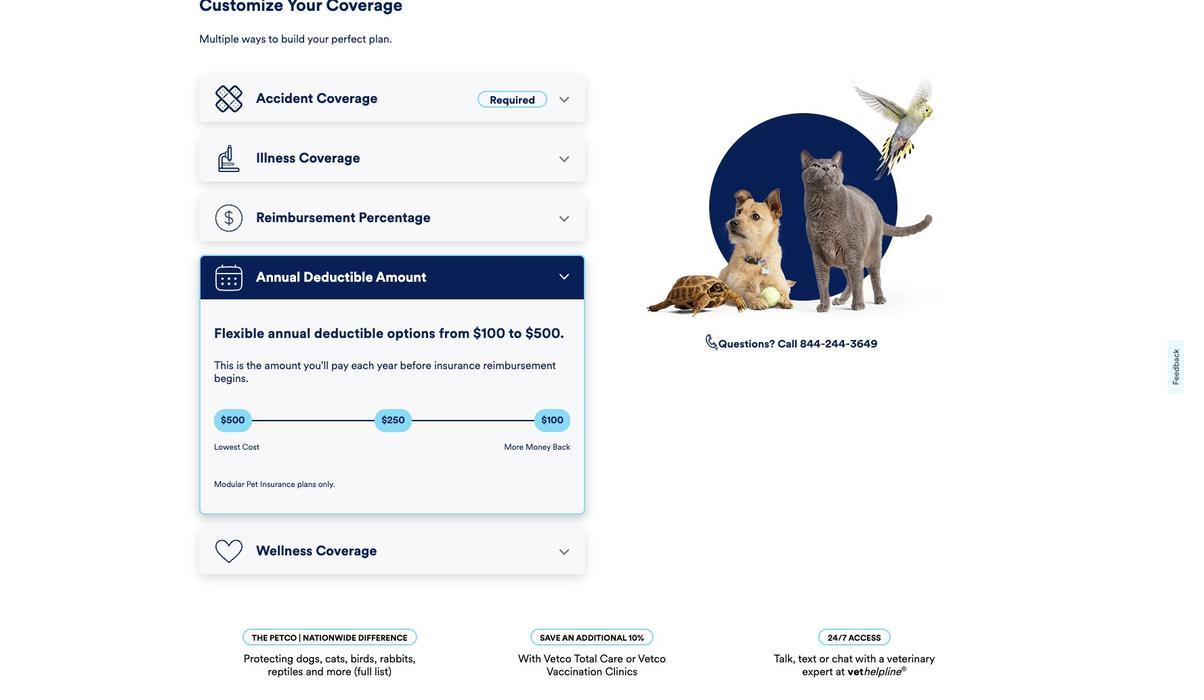 Task type: locate. For each thing, give the bounding box(es) containing it.
with vetco total care or vetco vaccination clinics
[[518, 652, 666, 678]]

illness coverage
[[256, 150, 360, 167]]

wellness
[[256, 543, 313, 560]]

insurance
[[260, 480, 295, 489]]

the petco | nationwide difference
[[252, 634, 408, 643]]

2 or from the left
[[820, 652, 829, 665]]

0 vertical spatial coverage
[[317, 90, 378, 107]]

or
[[626, 652, 636, 665], [820, 652, 829, 665]]

care
[[600, 652, 623, 665]]

protecting dogs, cats, birds, rabbits, reptiles and more (
[[244, 652, 416, 678]]

1 horizontal spatial $100
[[542, 415, 564, 426]]

list
[[375, 665, 388, 678]]

coverage right wellness
[[316, 543, 377, 560]]

from
[[439, 326, 470, 342]]

a
[[879, 652, 885, 665]]

or right care
[[626, 652, 636, 665]]

vetco down save
[[544, 652, 572, 665]]

to left build
[[269, 33, 278, 46]]

talk, text or chat with a veterinary expert at
[[774, 652, 935, 678]]

1 or from the left
[[626, 652, 636, 665]]

dogs,
[[296, 652, 323, 665]]

$500.
[[526, 326, 564, 342]]

accident coverage
[[256, 90, 378, 107]]

accident
[[256, 90, 313, 107]]

full list )
[[357, 665, 392, 678]]

the
[[252, 634, 268, 643]]

percentage
[[359, 210, 431, 227]]

coverage right illness
[[299, 150, 360, 167]]

lowest
[[214, 442, 240, 452]]

$100 right 'from'
[[473, 326, 506, 342]]

annual deductible amount
[[256, 269, 427, 286]]

$100 up back
[[542, 415, 564, 426]]

vet
[[848, 665, 864, 678]]

0 horizontal spatial or
[[626, 652, 636, 665]]

coverage
[[317, 90, 378, 107], [299, 150, 360, 167], [316, 543, 377, 560]]

save
[[540, 634, 561, 643]]

1 vertical spatial coverage
[[299, 150, 360, 167]]

only.
[[318, 480, 335, 489]]

more
[[504, 442, 524, 452]]

or right text
[[820, 652, 829, 665]]

to left $500.
[[509, 326, 522, 342]]

|
[[299, 634, 301, 643]]

0 horizontal spatial to
[[269, 33, 278, 46]]

0 vertical spatial $100
[[473, 326, 506, 342]]

to
[[269, 33, 278, 46], [509, 326, 522, 342]]

1 horizontal spatial or
[[820, 652, 829, 665]]

nationwide
[[303, 634, 356, 643]]

reimbursement
[[256, 210, 356, 227]]

ways
[[242, 33, 266, 46]]

begins.
[[214, 372, 249, 385]]

$100
[[473, 326, 506, 342], [542, 415, 564, 426]]

0 horizontal spatial vetco
[[544, 652, 572, 665]]

helpline
[[864, 665, 901, 678]]

2 vertical spatial coverage
[[316, 543, 377, 560]]

plans
[[297, 480, 316, 489]]

0 vertical spatial to
[[269, 33, 278, 46]]

options
[[387, 326, 436, 342]]

1 horizontal spatial vetco
[[638, 652, 666, 665]]

vetco down 10%
[[638, 652, 666, 665]]

an
[[562, 634, 574, 643]]

back
[[553, 442, 571, 452]]

full list link
[[357, 665, 388, 678]]

flexible
[[214, 326, 265, 342]]

coverage down perfect
[[317, 90, 378, 107]]

modular
[[214, 480, 244, 489]]

vaccination
[[547, 665, 603, 678]]

coverage for illness coverage
[[299, 150, 360, 167]]

money
[[526, 442, 551, 452]]

or inside talk, text or chat with a veterinary expert at
[[820, 652, 829, 665]]

cats,
[[325, 652, 348, 665]]

amount
[[376, 269, 427, 286]]

difference
[[358, 634, 408, 643]]

844-
[[800, 338, 825, 351]]

more money back
[[504, 442, 571, 452]]

24/7 access
[[828, 634, 881, 643]]

questions? call 844-244-3649
[[719, 338, 878, 351]]

or inside with vetco total care or vetco vaccination clinics
[[626, 652, 636, 665]]

1 vertical spatial to
[[509, 326, 522, 342]]

questions?
[[719, 338, 775, 351]]

clinics
[[605, 665, 638, 678]]

and
[[306, 665, 324, 678]]

each
[[351, 359, 374, 372]]

total
[[574, 652, 597, 665]]



Task type: describe. For each thing, give the bounding box(es) containing it.
coverage for accident coverage
[[317, 90, 378, 107]]

chat
[[832, 652, 853, 665]]

additional
[[576, 634, 627, 643]]

plan.
[[369, 33, 392, 46]]

insurance
[[434, 359, 481, 372]]

2 vetco from the left
[[638, 652, 666, 665]]

text
[[798, 652, 817, 665]]

1 vetco from the left
[[544, 652, 572, 665]]

3649
[[850, 338, 878, 351]]

perfect
[[331, 33, 366, 46]]

modular pet insurance plans only.
[[214, 480, 335, 489]]

amount
[[265, 359, 301, 372]]

pet
[[246, 480, 258, 489]]

(
[[354, 665, 357, 678]]

10%
[[629, 634, 644, 643]]

annual
[[268, 326, 311, 342]]

you'll
[[304, 359, 329, 372]]

at
[[836, 665, 845, 678]]

24/7
[[828, 634, 847, 643]]

rabbits,
[[380, 652, 416, 665]]

coverage for wellness coverage
[[316, 543, 377, 560]]

pay
[[331, 359, 349, 372]]

with
[[518, 652, 541, 665]]

talk,
[[774, 652, 796, 665]]

expert
[[802, 665, 833, 678]]

deductible
[[314, 326, 384, 342]]

1 vertical spatial $100
[[542, 415, 564, 426]]

year
[[377, 359, 397, 372]]

$500
[[221, 415, 245, 426]]

deductible
[[304, 269, 373, 286]]

is
[[236, 359, 244, 372]]

0 horizontal spatial $100
[[473, 326, 506, 342]]

with
[[855, 652, 876, 665]]

1 horizontal spatial to
[[509, 326, 522, 342]]

required
[[490, 93, 535, 106]]

full
[[357, 665, 372, 678]]

vet helpline ®
[[848, 665, 907, 678]]

annual
[[256, 269, 300, 286]]

wellness coverage
[[256, 543, 377, 560]]

244-
[[825, 338, 850, 351]]

your
[[307, 33, 329, 46]]

birds,
[[351, 652, 377, 665]]

)
[[388, 665, 392, 678]]

this
[[214, 359, 234, 372]]

more
[[327, 665, 351, 678]]

844-244-3649 link
[[800, 338, 878, 351]]

lowest cost
[[214, 442, 259, 452]]

®
[[901, 665, 907, 673]]

before
[[400, 359, 432, 372]]

reimbursement percentage
[[256, 210, 431, 227]]

reimbursement
[[483, 359, 556, 372]]

petco
[[270, 634, 297, 643]]

illness
[[256, 150, 296, 167]]

$250
[[382, 415, 405, 426]]

reptiles
[[268, 665, 303, 678]]

cost
[[242, 442, 259, 452]]

flexible annual deductible options from $100 to $500.
[[214, 326, 564, 342]]

the
[[246, 359, 262, 372]]

access
[[849, 634, 881, 643]]

protecting
[[244, 652, 293, 665]]

build
[[281, 33, 305, 46]]

call
[[778, 338, 798, 351]]

multiple ways to build your perfect plan.
[[199, 33, 392, 46]]

save an additional 10%
[[540, 634, 644, 643]]

veterinary
[[887, 652, 935, 665]]

multiple
[[199, 33, 239, 46]]



Task type: vqa. For each thing, say whether or not it's contained in the screenshot.
Ship
no



